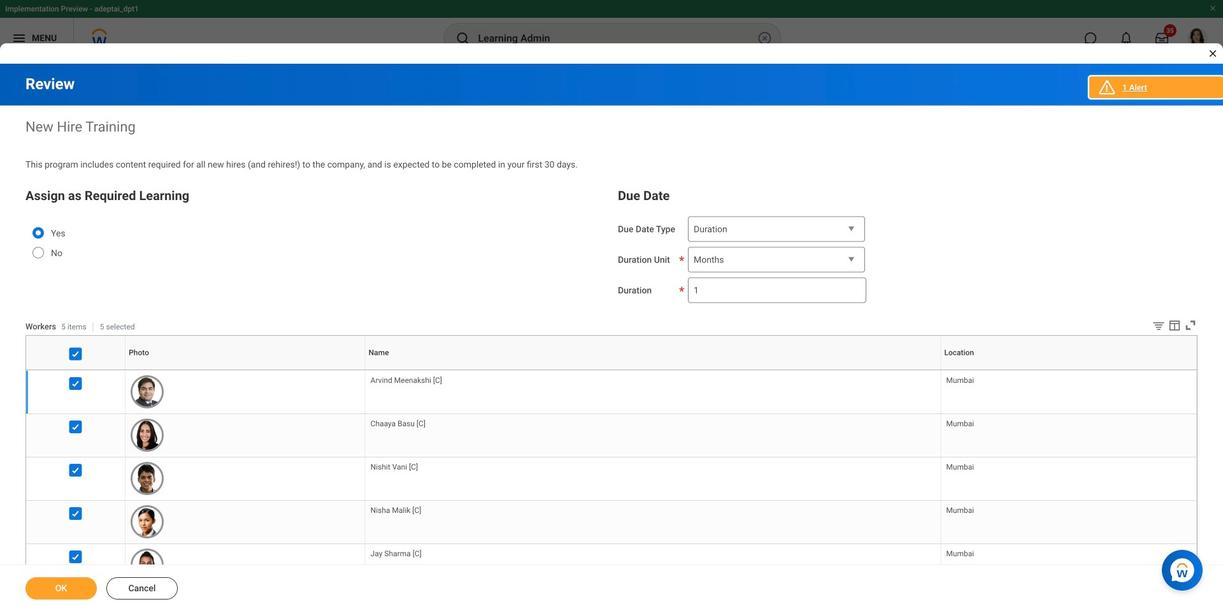 Task type: describe. For each thing, give the bounding box(es) containing it.
1 group from the left
[[25, 186, 606, 275]]

workday assistant region
[[1163, 545, 1209, 591]]

none text field inside group
[[689, 278, 867, 303]]

employee's photo (arvind meenakshi [c]) image
[[131, 375, 164, 409]]

select to filter grid data image
[[1153, 319, 1167, 333]]

fullscreen image
[[1184, 319, 1198, 333]]

mumbai element for nisha malik [c] element
[[947, 504, 975, 515]]

notifications large image
[[1121, 32, 1133, 45]]

mumbai element for the jay sharma [c] element
[[947, 547, 975, 559]]

nisha malik [c] element
[[371, 504, 422, 515]]

row element
[[26, 336, 1200, 370]]

employee's photo (nishit vani [c]) image
[[131, 462, 164, 495]]

check small image for nisha malik [c] element
[[68, 506, 83, 521]]

jay sharma [c] element
[[371, 547, 422, 559]]

search image
[[455, 31, 471, 46]]

nishit vani [c] element
[[371, 460, 418, 472]]

check small image for employee's photo (arvind meenakshi [c])
[[68, 376, 83, 391]]

close environment banner image
[[1210, 4, 1218, 12]]

mumbai element for arvind meenakshi [c] "element"
[[947, 373, 975, 385]]

check small image for the jay sharma [c] element
[[68, 550, 83, 565]]

3 mumbai element from the top
[[947, 460, 975, 472]]

arvind meenakshi [c] element
[[371, 373, 442, 385]]

exclamation image
[[1102, 84, 1112, 93]]



Task type: vqa. For each thing, say whether or not it's contained in the screenshot.
x circle image
yes



Task type: locate. For each thing, give the bounding box(es) containing it.
1 mumbai element from the top
[[947, 373, 975, 385]]

check small image for chaaya basu [c] element
[[68, 419, 83, 435]]

inbox large image
[[1156, 32, 1169, 45]]

mumbai element for chaaya basu [c] element
[[947, 417, 975, 428]]

5 mumbai element from the top
[[947, 547, 975, 559]]

0 vertical spatial check small image
[[68, 376, 83, 391]]

employee's photo (chaaya basu [c]) image
[[131, 419, 164, 452]]

toolbar
[[1143, 319, 1198, 335]]

0 horizontal spatial group
[[25, 186, 606, 275]]

1 horizontal spatial group
[[618, 186, 1198, 303]]

check small image
[[68, 376, 83, 391], [68, 463, 83, 478]]

employee's photo (nisha malik [c]) image
[[131, 506, 164, 539]]

check small image
[[68, 346, 83, 362], [68, 419, 83, 435], [68, 506, 83, 521], [68, 550, 83, 565]]

2 mumbai element from the top
[[947, 417, 975, 428]]

1 check small image from the top
[[68, 346, 83, 362]]

main content
[[0, 64, 1224, 611]]

group
[[25, 186, 606, 275], [618, 186, 1198, 303]]

close review image
[[1209, 48, 1219, 59]]

column header
[[26, 370, 125, 371]]

2 group from the left
[[618, 186, 1198, 303]]

banner
[[0, 0, 1224, 59]]

4 mumbai element from the top
[[947, 504, 975, 515]]

check small image inside row element
[[68, 346, 83, 362]]

x circle image
[[758, 31, 773, 46]]

3 check small image from the top
[[68, 506, 83, 521]]

profile logan mcneil element
[[1181, 24, 1216, 52]]

check small image for employee's photo (nishit vani [c])
[[68, 463, 83, 478]]

2 check small image from the top
[[68, 463, 83, 478]]

click to view/edit grid preferences image
[[1169, 319, 1183, 333]]

1 vertical spatial check small image
[[68, 463, 83, 478]]

4 check small image from the top
[[68, 550, 83, 565]]

None text field
[[689, 278, 867, 303]]

mumbai element
[[947, 373, 975, 385], [947, 417, 975, 428], [947, 460, 975, 472], [947, 504, 975, 515], [947, 547, 975, 559]]

2 check small image from the top
[[68, 419, 83, 435]]

chaaya basu [c] element
[[371, 417, 426, 428]]

1 check small image from the top
[[68, 376, 83, 391]]

dialog
[[0, 0, 1224, 611]]



